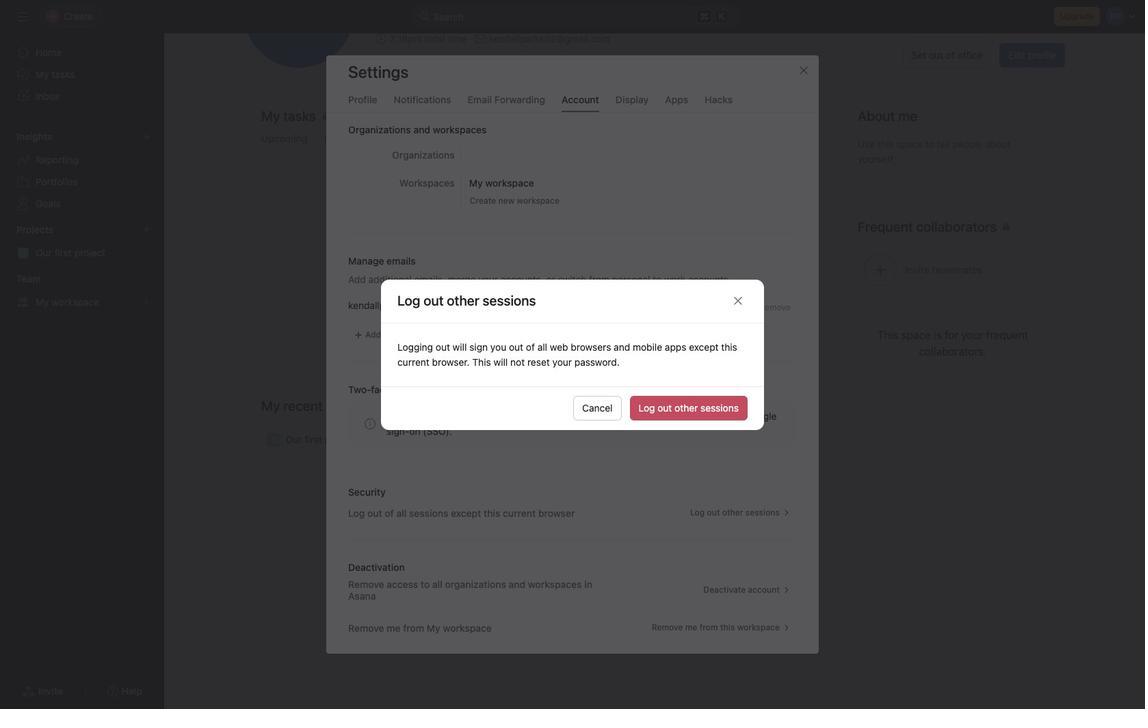 Task type: describe. For each thing, give the bounding box(es) containing it.
1 horizontal spatial kendallparks02@gmail.com
[[489, 33, 610, 44]]

authentication for two-factor authentication
[[401, 384, 466, 396]]

personal
[[613, 274, 651, 285]]

1 vertical spatial kendallparks02@gmail.com
[[348, 300, 470, 311]]

our first project link
[[8, 242, 156, 264]]

0 horizontal spatial and
[[414, 124, 431, 136]]

two-factor authentication is not available for your account because you login with single sign-on (sso).
[[387, 411, 777, 437]]

deactivate account
[[704, 585, 780, 596]]

local
[[425, 33, 445, 44]]

from for remove me from this workspace
[[700, 623, 719, 633]]

projects element
[[0, 218, 164, 267]]

0 horizontal spatial will
[[453, 341, 467, 353]]

my recent projects
[[261, 398, 376, 414]]

logging out will sign you out of all web browsers and mobile apps except this current browser. this will not reset your password.
[[398, 341, 738, 368]]

remove for remove me from this workspace
[[652, 623, 683, 633]]

completed
[[453, 282, 500, 294]]

sessions for bottommost log out other sessions button
[[746, 508, 780, 518]]

this inside button
[[721, 623, 735, 633]]

all for browser
[[397, 508, 407, 519]]

workspace for my workspace create new workspace
[[517, 196, 560, 206]]

of for log out of all sessions except this current browser
[[385, 508, 394, 519]]

remove me from this workspace
[[652, 623, 780, 633]]

sign-
[[387, 426, 410, 437]]

log out other sessions inside log out other sessions dialog
[[639, 402, 739, 414]]

this
[[473, 356, 491, 368]]

this inside "logging out will sign you out of all web browsers and mobile apps except this current browser. this will not reset your password."
[[722, 341, 738, 353]]

log out of all sessions except this current browser
[[348, 508, 575, 519]]

create new workspace button
[[464, 192, 566, 211]]

overdue
[[324, 133, 363, 144]]

browsers
[[571, 341, 612, 353]]

current inside "logging out will sign you out of all web browsers and mobile apps except this current browser. this will not reset your password."
[[398, 356, 430, 368]]

other inside dialog
[[675, 402, 698, 414]]

new inside my workspace create new workspace
[[499, 196, 515, 206]]

insights element
[[0, 125, 164, 218]]

deactivate
[[704, 585, 746, 596]]

completed button
[[398, 133, 447, 151]]

emails,
[[414, 274, 445, 285]]

tasks inside your completed tasks will appear here, so you can reference them later.
[[503, 282, 526, 294]]

your inside 'two-factor authentication is not available for your account because you login with single sign-on (sso).'
[[586, 411, 606, 422]]

appear
[[546, 282, 576, 294]]

for
[[571, 411, 584, 422]]

accounts,
[[501, 274, 544, 285]]

organizations
[[445, 579, 506, 591]]

my for my tasks
[[36, 68, 49, 80]]

except inside "logging out will sign you out of all web browsers and mobile apps except this current browser. this will not reset your password."
[[689, 341, 719, 353]]

remove for remove
[[760, 303, 791, 313]]

me for this
[[686, 623, 698, 633]]

from for remove me from my workspace
[[403, 623, 425, 634]]

settings
[[348, 62, 409, 81]]

kp
[[782, 435, 792, 445]]

hacks button
[[705, 94, 733, 112]]

first inside projects element
[[55, 247, 72, 259]]

because
[[646, 411, 684, 422]]

asana
[[348, 591, 376, 602]]

global element
[[0, 34, 164, 116]]

overdue (11) button
[[324, 133, 381, 151]]

⌘
[[700, 10, 709, 22]]

reference
[[495, 297, 537, 309]]

to inside remove access to all organizations and workspaces in asana
[[421, 579, 430, 591]]

1 horizontal spatial our
[[286, 434, 302, 446]]

1 horizontal spatial other
[[723, 508, 744, 518]]

insights
[[16, 131, 52, 142]]

add inside manage emails add additional emails, merge your accounts, or switch from personal to work accounts.
[[348, 274, 366, 285]]

invite button
[[13, 680, 72, 704]]

add new email
[[366, 330, 423, 340]]

forwarding
[[495, 94, 546, 105]]

space
[[897, 138, 923, 150]]

switch
[[558, 274, 587, 285]]

reporting link
[[8, 149, 156, 171]]

portfolios
[[36, 176, 78, 188]]

account
[[562, 94, 600, 105]]

my for my workspace create new workspace
[[469, 177, 483, 189]]

workspaces
[[400, 177, 455, 189]]

frequent collaborators
[[858, 219, 997, 235]]

0 vertical spatial log out other sessions button
[[630, 396, 748, 421]]

single
[[750, 411, 777, 422]]

add inside button
[[366, 330, 381, 340]]

2:16pm
[[389, 33, 422, 44]]

my down remove access to all organizations and workspaces in asana
[[427, 623, 441, 634]]

about
[[986, 138, 1011, 150]]

email
[[402, 330, 423, 340]]

teams element
[[0, 267, 164, 316]]

workspace for remove me from my workspace
[[443, 623, 492, 634]]

upcoming
[[261, 133, 308, 144]]

our inside projects element
[[36, 247, 52, 259]]

1 vertical spatial our first project
[[286, 434, 356, 446]]

organizations and workspaces
[[348, 124, 487, 136]]

log out other sessions
[[398, 293, 536, 309]]

account button
[[562, 94, 600, 112]]

remove access to all organizations and workspaces in asana
[[348, 579, 593, 602]]

my tasks link
[[261, 107, 802, 129]]

from inside manage emails add additional emails, merge your accounts, or switch from personal to work accounts.
[[589, 274, 610, 285]]

2 vertical spatial will
[[494, 356, 508, 368]]

set
[[912, 49, 927, 61]]

your inside "logging out will sign you out of all web browsers and mobile apps except this current browser. this will not reset your password."
[[553, 356, 572, 368]]

1 horizontal spatial first
[[305, 434, 322, 446]]

0 horizontal spatial workspaces
[[433, 124, 487, 136]]

upgrade button
[[1055, 7, 1101, 26]]

is
[[504, 411, 511, 422]]

them
[[540, 297, 563, 309]]

so
[[604, 282, 614, 294]]

to inside 'use this space to tell people about yourself.'
[[926, 138, 935, 150]]

this inside 'use this space to tell people about yourself.'
[[878, 138, 894, 150]]

your completed tasks will appear here, so you can reference them later.
[[431, 282, 633, 309]]

my for my recent projects
[[261, 398, 280, 414]]

1 vertical spatial log out other sessions button
[[684, 504, 797, 523]]

to inside manage emails add additional emails, merge your accounts, or switch from personal to work accounts.
[[653, 274, 662, 285]]

close image
[[799, 65, 810, 76]]

email
[[468, 94, 492, 105]]

account inside button
[[748, 585, 780, 596]]

edit profile
[[1009, 49, 1057, 61]]

overdue (11)
[[324, 133, 381, 144]]

yourself.
[[858, 153, 896, 165]]

notifications button
[[394, 94, 452, 112]]

close this dialog image
[[733, 296, 744, 307]]

sessions for the top log out other sessions button
[[701, 402, 739, 414]]

workspaces inside remove access to all organizations and workspaces in asana
[[528, 579, 582, 591]]

factor for two-factor authentication is not available for your account because you login with single sign-on (sso).
[[409, 411, 435, 422]]

all inside "logging out will sign you out of all web browsers and mobile apps except this current browser. this will not reset your password."
[[538, 341, 548, 353]]

deactivation
[[348, 562, 405, 574]]

out inside button
[[929, 49, 944, 61]]

reporting
[[36, 154, 79, 166]]

my tasks link
[[8, 64, 156, 86]]

me for my
[[387, 623, 401, 634]]

factor for two-factor authentication
[[371, 384, 398, 396]]

(11)
[[365, 133, 381, 144]]

inbox
[[36, 90, 60, 102]]

workspace up create new workspace button
[[486, 177, 534, 189]]

display
[[616, 94, 649, 105]]



Task type: vqa. For each thing, say whether or not it's contained in the screenshot.
in
yes



Task type: locate. For each thing, give the bounding box(es) containing it.
list image
[[270, 436, 278, 444]]

1 horizontal spatial current
[[503, 508, 536, 519]]

hide sidebar image
[[18, 11, 29, 22]]

office
[[958, 49, 983, 61]]

1 vertical spatial organizations
[[392, 149, 455, 161]]

tell
[[937, 138, 951, 150]]

of up reset
[[526, 341, 535, 353]]

tasks up reference
[[503, 282, 526, 294]]

two- for two-factor authentication
[[348, 384, 371, 396]]

you inside 'two-factor authentication is not available for your account because you login with single sign-on (sso).'
[[686, 411, 702, 422]]

all right access
[[433, 579, 443, 591]]

this down close this dialog icon
[[722, 341, 738, 353]]

1 horizontal spatial new
[[499, 196, 515, 206]]

web
[[550, 341, 569, 353]]

1 horizontal spatial account
[[748, 585, 780, 596]]

1 vertical spatial tasks
[[503, 282, 526, 294]]

set out of office button
[[903, 43, 992, 68]]

organizations down profile button
[[348, 124, 411, 136]]

my tasks
[[36, 68, 75, 80]]

my workspace create new workspace
[[469, 177, 560, 206]]

project down recent projects
[[325, 434, 356, 446]]

first down my recent projects
[[305, 434, 322, 446]]

kendallparks02@gmail.com link
[[489, 31, 610, 47]]

all inside remove access to all organizations and workspaces in asana
[[433, 579, 443, 591]]

2 horizontal spatial sessions
[[746, 508, 780, 518]]

kendallparks02@gmail.com up email
[[348, 300, 470, 311]]

1 horizontal spatial and
[[509, 579, 526, 591]]

of inside "logging out will sign you out of all web browsers and mobile apps except this current browser. this will not reset your password."
[[526, 341, 535, 353]]

workspace down deactivate account button at the bottom of the page
[[738, 623, 780, 633]]

factor
[[371, 384, 398, 396], [409, 411, 435, 422]]

1 horizontal spatial from
[[589, 274, 610, 285]]

out
[[929, 49, 944, 61], [424, 293, 444, 309], [436, 341, 450, 353], [509, 341, 524, 353], [658, 402, 672, 414], [368, 508, 382, 519], [707, 508, 720, 518]]

workspace down our first project link
[[52, 296, 99, 308]]

2 vertical spatial you
[[686, 411, 702, 422]]

tasks inside global element
[[52, 68, 75, 80]]

from inside remove me from this workspace button
[[700, 623, 719, 633]]

0 horizontal spatial sessions
[[409, 508, 449, 519]]

1 horizontal spatial workspaces
[[528, 579, 582, 591]]

2 vertical spatial to
[[421, 579, 430, 591]]

1 vertical spatial you
[[491, 341, 507, 353]]

you right sign
[[491, 341, 507, 353]]

0 vertical spatial workspaces
[[433, 124, 487, 136]]

0 horizontal spatial factor
[[371, 384, 398, 396]]

1 horizontal spatial project
[[325, 434, 356, 446]]

workspace inside teams element
[[52, 296, 99, 308]]

edit
[[1009, 49, 1026, 61]]

add new email button
[[348, 326, 429, 345]]

current down 'logging'
[[398, 356, 430, 368]]

cancel button
[[574, 396, 622, 421]]

this down deactivate
[[721, 623, 735, 633]]

set out of office
[[912, 49, 983, 61]]

manage
[[348, 255, 384, 267]]

time
[[448, 33, 467, 44]]

1 vertical spatial your
[[553, 356, 572, 368]]

0 horizontal spatial your
[[479, 274, 498, 285]]

workspaces down email
[[433, 124, 487, 136]]

1 vertical spatial of
[[526, 341, 535, 353]]

merge
[[448, 274, 476, 285]]

factor up on
[[409, 411, 435, 422]]

1 vertical spatial will
[[453, 341, 467, 353]]

new inside button
[[384, 330, 400, 340]]

my up the list "image" on the bottom of the page
[[261, 398, 280, 414]]

other sessions
[[447, 293, 536, 309]]

0 horizontal spatial our first project
[[36, 247, 106, 259]]

to right access
[[421, 579, 430, 591]]

apps
[[665, 94, 689, 105]]

to left work
[[653, 274, 662, 285]]

1 vertical spatial authentication
[[438, 411, 501, 422]]

sign
[[470, 341, 488, 353]]

remove for remove access to all organizations and workspaces in asana
[[348, 579, 384, 591]]

not right is
[[513, 411, 528, 422]]

our right the list "image" on the bottom of the page
[[286, 434, 302, 446]]

goals
[[36, 198, 61, 209]]

remove inside remove access to all organizations and workspaces in asana
[[348, 579, 384, 591]]

not left reset
[[511, 356, 525, 368]]

1 vertical spatial factor
[[409, 411, 435, 422]]

our first project inside projects element
[[36, 247, 106, 259]]

upcoming button
[[261, 133, 308, 151]]

password.
[[575, 356, 620, 368]]

2 vertical spatial of
[[385, 508, 394, 519]]

me
[[387, 623, 401, 634], [686, 623, 698, 633]]

will right this
[[494, 356, 508, 368]]

1 vertical spatial workspaces
[[528, 579, 582, 591]]

0 horizontal spatial me
[[387, 623, 401, 634]]

upgrade
[[1061, 11, 1095, 21]]

tasks down 'home'
[[52, 68, 75, 80]]

1 horizontal spatial will
[[494, 356, 508, 368]]

my up inbox
[[36, 68, 49, 80]]

log out other sessions button
[[630, 396, 748, 421], [684, 504, 797, 523]]

new
[[499, 196, 515, 206], [384, 330, 400, 340]]

profile
[[1029, 49, 1057, 61]]

our first project up teams element
[[36, 247, 106, 259]]

to
[[926, 138, 935, 150], [653, 274, 662, 285], [421, 579, 430, 591]]

authentication for two-factor authentication is not available for your account because you login with single sign-on (sso).
[[438, 411, 501, 422]]

2 horizontal spatial you
[[686, 411, 702, 422]]

0 vertical spatial account
[[608, 411, 644, 422]]

1 vertical spatial and
[[614, 341, 631, 353]]

my inside my workspace create new workspace
[[469, 177, 483, 189]]

1 vertical spatial two-
[[387, 411, 409, 422]]

1 horizontal spatial tasks
[[503, 282, 526, 294]]

0 vertical spatial current
[[398, 356, 430, 368]]

2 horizontal spatial of
[[946, 49, 955, 61]]

organizations down completed
[[392, 149, 455, 161]]

factor up the sign-
[[371, 384, 398, 396]]

create
[[470, 196, 496, 206]]

all for asana
[[433, 579, 443, 591]]

home link
[[8, 42, 156, 64]]

later.
[[565, 297, 587, 309]]

my down our first project link
[[36, 296, 49, 308]]

0 vertical spatial tasks
[[52, 68, 75, 80]]

remove for remove me from my workspace
[[348, 623, 384, 634]]

remove button
[[754, 298, 797, 318]]

my inside global element
[[36, 68, 49, 80]]

authentication down browser.
[[401, 384, 466, 396]]

1 vertical spatial current
[[503, 508, 536, 519]]

log out other sessions dialog
[[381, 280, 765, 430]]

account right deactivate
[[748, 585, 780, 596]]

me down access
[[387, 623, 401, 634]]

and down notifications button
[[414, 124, 431, 136]]

two- inside 'two-factor authentication is not available for your account because you login with single sign-on (sso).'
[[387, 411, 409, 422]]

deactivate account button
[[698, 581, 797, 600]]

1 vertical spatial all
[[397, 508, 407, 519]]

your inside manage emails add additional emails, merge your accounts, or switch from personal to work accounts.
[[479, 274, 498, 285]]

1 vertical spatial other
[[723, 508, 744, 518]]

emails
[[387, 255, 416, 267]]

project up teams element
[[74, 247, 106, 259]]

you inside "logging out will sign you out of all web browsers and mobile apps except this current browser. this will not reset your password."
[[491, 341, 507, 353]]

2 horizontal spatial all
[[538, 341, 548, 353]]

0 horizontal spatial two-
[[348, 384, 371, 396]]

0 vertical spatial except
[[689, 341, 719, 353]]

all up reset
[[538, 341, 548, 353]]

this
[[878, 138, 894, 150], [722, 341, 738, 353], [484, 508, 501, 519], [721, 623, 735, 633]]

current left browser
[[503, 508, 536, 519]]

1 vertical spatial add
[[366, 330, 381, 340]]

and inside remove access to all organizations and workspaces in asana
[[509, 579, 526, 591]]

1 vertical spatial except
[[451, 508, 481, 519]]

logging
[[398, 341, 433, 353]]

workspace right create
[[517, 196, 560, 206]]

organizations
[[348, 124, 411, 136], [392, 149, 455, 161]]

1 vertical spatial to
[[653, 274, 662, 285]]

kendallparks02@gmail.com
[[489, 33, 610, 44], [348, 300, 470, 311]]

organizations for organizations and workspaces
[[348, 124, 411, 136]]

cancel
[[583, 402, 613, 414]]

0 horizontal spatial except
[[451, 508, 481, 519]]

1 horizontal spatial two-
[[387, 411, 409, 422]]

new left email
[[384, 330, 400, 340]]

0 vertical spatial factor
[[371, 384, 398, 396]]

apps button
[[665, 94, 689, 112]]

0 vertical spatial and
[[414, 124, 431, 136]]

access
[[387, 579, 418, 591]]

k
[[719, 11, 725, 22]]

you right so
[[617, 282, 633, 294]]

will up browser.
[[453, 341, 467, 353]]

two- up the sign-
[[387, 411, 409, 422]]

two-factor authentication
[[348, 384, 466, 396]]

security
[[348, 487, 386, 498]]

my workspace
[[36, 296, 99, 308]]

from down access
[[403, 623, 425, 634]]

1 vertical spatial our
[[286, 434, 302, 446]]

you inside your completed tasks will appear here, so you can reference them later.
[[617, 282, 633, 294]]

use
[[858, 138, 876, 150]]

and inside "logging out will sign you out of all web browsers and mobile apps except this current browser. this will not reset your password."
[[614, 341, 631, 353]]

not inside 'two-factor authentication is not available for your account because you login with single sign-on (sso).'
[[513, 411, 528, 422]]

1 vertical spatial project
[[325, 434, 356, 446]]

workspaces left the in
[[528, 579, 582, 591]]

0 vertical spatial log out other sessions
[[639, 402, 739, 414]]

0 horizontal spatial first
[[55, 247, 72, 259]]

of inside button
[[946, 49, 955, 61]]

login
[[705, 411, 726, 422]]

profile button
[[348, 94, 378, 112]]

account left because
[[608, 411, 644, 422]]

1 horizontal spatial to
[[653, 274, 662, 285]]

1 horizontal spatial all
[[433, 579, 443, 591]]

not inside "logging out will sign you out of all web browsers and mobile apps except this current browser. this will not reset your password."
[[511, 356, 525, 368]]

your down web
[[553, 356, 572, 368]]

0 vertical spatial to
[[926, 138, 935, 150]]

0 vertical spatial your
[[479, 274, 498, 285]]

all
[[538, 341, 548, 353], [397, 508, 407, 519], [433, 579, 443, 591]]

2:16pm local time
[[389, 33, 467, 44]]

2 horizontal spatial from
[[700, 623, 719, 633]]

2 horizontal spatial and
[[614, 341, 631, 353]]

me inside button
[[686, 623, 698, 633]]

will inside your completed tasks will appear here, so you can reference them later.
[[529, 282, 543, 294]]

and right organizations
[[509, 579, 526, 591]]

inbox link
[[8, 86, 156, 107]]

0 vertical spatial other
[[675, 402, 698, 414]]

authentication up (sso).
[[438, 411, 501, 422]]

you left login
[[686, 411, 702, 422]]

account inside 'two-factor authentication is not available for your account because you login with single sign-on (sso).'
[[608, 411, 644, 422]]

0 horizontal spatial kendallparks02@gmail.com
[[348, 300, 470, 311]]

0 horizontal spatial from
[[403, 623, 425, 634]]

0 horizontal spatial current
[[398, 356, 430, 368]]

our first project down my recent projects
[[286, 434, 356, 446]]

remove inside remove button
[[760, 303, 791, 313]]

1 vertical spatial new
[[384, 330, 400, 340]]

will left or
[[529, 282, 543, 294]]

all up deactivation
[[397, 508, 407, 519]]

2 vertical spatial and
[[509, 579, 526, 591]]

add left email
[[366, 330, 381, 340]]

0 horizontal spatial all
[[397, 508, 407, 519]]

workspace inside button
[[738, 623, 780, 633]]

workspace for remove me from this workspace
[[738, 623, 780, 633]]

factor inside 'two-factor authentication is not available for your account because you login with single sign-on (sso).'
[[409, 411, 435, 422]]

0 horizontal spatial new
[[384, 330, 400, 340]]

0 horizontal spatial our
[[36, 247, 52, 259]]

sessions inside dialog
[[701, 402, 739, 414]]

and
[[414, 124, 431, 136], [614, 341, 631, 353], [509, 579, 526, 591]]

reset
[[528, 356, 550, 368]]

1 horizontal spatial your
[[553, 356, 572, 368]]

two- for two-factor authentication is not available for your account because you login with single sign-on (sso).
[[387, 411, 409, 422]]

and left mobile
[[614, 341, 631, 353]]

our
[[36, 247, 52, 259], [286, 434, 302, 446]]

1 horizontal spatial factor
[[409, 411, 435, 422]]

to left tell
[[926, 138, 935, 150]]

my inside teams element
[[36, 296, 49, 308]]

your
[[479, 274, 498, 285], [553, 356, 572, 368], [586, 411, 606, 422]]

mobile
[[633, 341, 663, 353]]

2 horizontal spatial will
[[529, 282, 543, 294]]

remove me from my workspace
[[348, 623, 492, 634]]

prominent image
[[420, 11, 431, 22]]

1 horizontal spatial of
[[526, 341, 535, 353]]

2 vertical spatial your
[[586, 411, 606, 422]]

completed
[[398, 133, 447, 144]]

here,
[[579, 282, 601, 294]]

new right create
[[499, 196, 515, 206]]

0 vertical spatial add
[[348, 274, 366, 285]]

2 vertical spatial all
[[433, 579, 443, 591]]

workspace down remove access to all organizations and workspaces in asana
[[443, 623, 492, 634]]

0 vertical spatial our first project
[[36, 247, 106, 259]]

with
[[729, 411, 747, 422]]

0 horizontal spatial other
[[675, 402, 698, 414]]

recent projects
[[284, 398, 376, 414]]

of left office
[[946, 49, 955, 61]]

email forwarding button
[[468, 94, 546, 112]]

not
[[511, 356, 525, 368], [513, 411, 528, 422]]

this up yourself.
[[878, 138, 894, 150]]

our down the goals
[[36, 247, 52, 259]]

first up teams element
[[55, 247, 72, 259]]

your
[[431, 282, 451, 294]]

invite
[[38, 686, 63, 698]]

1 horizontal spatial you
[[617, 282, 633, 294]]

me down deactivate account button at the bottom of the page
[[686, 623, 698, 633]]

remove inside remove me from this workspace button
[[652, 623, 683, 633]]

of for set out of office
[[946, 49, 955, 61]]

1 horizontal spatial except
[[689, 341, 719, 353]]

authentication inside 'two-factor authentication is not available for your account because you login with single sign-on (sso).'
[[438, 411, 501, 422]]

portfolios link
[[8, 171, 156, 193]]

my up create
[[469, 177, 483, 189]]

1 vertical spatial log out other sessions
[[691, 508, 780, 518]]

0 vertical spatial will
[[529, 282, 543, 294]]

1 vertical spatial first
[[305, 434, 322, 446]]

edit profile button
[[1000, 43, 1066, 68]]

1 horizontal spatial our first project
[[286, 434, 356, 446]]

of
[[946, 49, 955, 61], [526, 341, 535, 353], [385, 508, 394, 519]]

from right switch
[[589, 274, 610, 285]]

0 vertical spatial kendallparks02@gmail.com
[[489, 33, 610, 44]]

my workspace link
[[8, 292, 156, 314]]

in
[[585, 579, 593, 591]]

0 horizontal spatial project
[[74, 247, 106, 259]]

kendallparks02@gmail.com up forwarding
[[489, 33, 610, 44]]

your up 'other sessions'
[[479, 274, 498, 285]]

or
[[547, 274, 556, 285]]

2 horizontal spatial your
[[586, 411, 606, 422]]

two- up recent projects
[[348, 384, 371, 396]]

my for my workspace
[[36, 296, 49, 308]]

1 horizontal spatial sessions
[[701, 402, 739, 414]]

from down deactivate
[[700, 623, 719, 633]]

0 vertical spatial new
[[499, 196, 515, 206]]

two-
[[348, 384, 371, 396], [387, 411, 409, 422]]

display button
[[616, 94, 649, 112]]

of down security on the left of the page
[[385, 508, 394, 519]]

add down manage
[[348, 274, 366, 285]]

0 horizontal spatial account
[[608, 411, 644, 422]]

0 vertical spatial project
[[74, 247, 106, 259]]

accounts.
[[689, 274, 732, 285]]

apps
[[665, 341, 687, 353]]

this left browser
[[484, 508, 501, 519]]

1 vertical spatial account
[[748, 585, 780, 596]]

my tasks
[[261, 108, 316, 124]]

organizations for organizations
[[392, 149, 455, 161]]

your right for
[[586, 411, 606, 422]]



